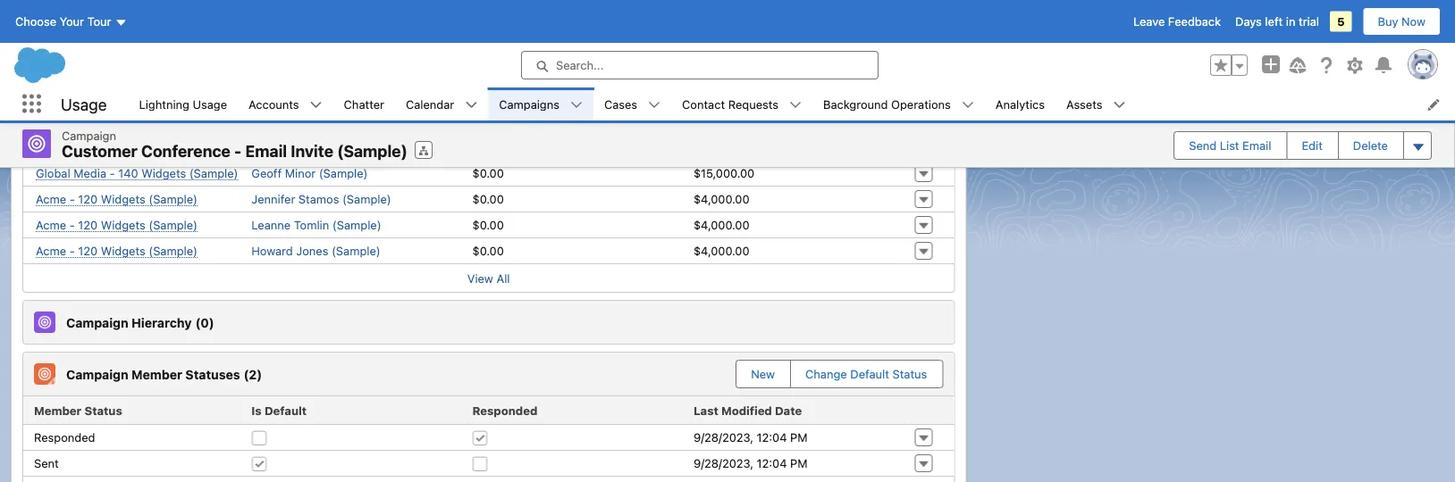 Task type: vqa. For each thing, say whether or not it's contained in the screenshot.


Task type: locate. For each thing, give the bounding box(es) containing it.
0 horizontal spatial usage
[[61, 95, 107, 114]]

amount element
[[687, 80, 908, 109]]

1 12:04 from the top
[[757, 431, 787, 445]]

revenue share
[[473, 88, 558, 101]]

pm
[[790, 431, 808, 445], [790, 457, 808, 471]]

9/28/2023, 12:04 pm
[[694, 431, 808, 445], [694, 457, 808, 471]]

$15,000.00 down contact requests link
[[694, 167, 755, 180]]

1 vertical spatial $15,000.00
[[694, 167, 755, 180]]

statuses
[[185, 367, 240, 382]]

member up sent
[[34, 404, 82, 417]]

2 text default image from the left
[[1113, 99, 1126, 111]]

0 vertical spatial campaign
[[62, 129, 116, 142]]

$4,000.00 for jennifer stamos (sample)
[[694, 193, 750, 206]]

default right is
[[265, 404, 307, 417]]

1 acme - 120 widgets (sample) from the top
[[36, 192, 198, 206]]

2 global media - 140 widgets (sample) link from the top
[[36, 140, 238, 155]]

1 vertical spatial 12:04
[[757, 457, 787, 471]]

campaign down "opportunity name"
[[62, 129, 116, 142]]

2 vertical spatial acme - 120 widgets (sample) link
[[36, 244, 198, 258]]

contact down the search... button
[[682, 97, 725, 111]]

global media - 140 widgets (sample) link down customer
[[36, 166, 238, 181]]

2 vertical spatial acme - 120 widgets (sample)
[[36, 244, 198, 257]]

9/28/2023,
[[694, 431, 754, 445], [694, 457, 754, 471]]

2 acme - 120 widgets (sample) link from the top
[[36, 218, 198, 232]]

delete
[[1353, 139, 1388, 152]]

is
[[251, 404, 262, 417]]

days
[[1235, 15, 1262, 28]]

1 9/28/2023, from the top
[[694, 431, 754, 445]]

1 140 from the top
[[118, 114, 138, 128]]

new button
[[737, 361, 789, 388]]

background operations list item
[[813, 88, 985, 121]]

name for contact name
[[300, 88, 334, 101]]

0 vertical spatial status
[[893, 368, 927, 381]]

0 vertical spatial media
[[74, 114, 106, 128]]

campaign left the hierarchy
[[66, 315, 128, 330]]

1 media from the top
[[74, 114, 106, 128]]

2 acme - 120 widgets (sample) from the top
[[36, 218, 198, 232]]

view all link
[[23, 264, 954, 292]]

1 vertical spatial 140
[[118, 140, 138, 154]]

0 vertical spatial 9/28/2023, 12:04 pm
[[694, 431, 808, 445]]

pm for responded
[[790, 431, 808, 445]]

text default image up jon amos (sample) link
[[310, 99, 322, 111]]

2 global media - 140 widgets (sample) from the top
[[36, 140, 238, 154]]

2 vertical spatial acme
[[36, 244, 66, 257]]

acme
[[36, 192, 66, 206], [36, 218, 66, 232], [36, 244, 66, 257]]

false image
[[251, 431, 267, 446]]

media
[[74, 114, 106, 128], [74, 140, 106, 154], [74, 166, 106, 180]]

opportunity name element
[[23, 80, 244, 109]]

2 name from the left
[[300, 88, 334, 101]]

opportunity
[[34, 88, 104, 101]]

leave feedback
[[1134, 15, 1221, 28]]

cases list item
[[594, 88, 671, 121]]

$4,000.00
[[694, 193, 750, 206], [694, 219, 750, 232], [694, 244, 750, 258]]

campaign for campaign
[[62, 129, 116, 142]]

accounts
[[249, 97, 299, 111]]

0 vertical spatial $15,000.00
[[694, 115, 755, 128]]

2 $15,000.00 from the top
[[694, 167, 755, 180]]

customer
[[62, 142, 138, 161]]

text default image right requests
[[789, 99, 802, 111]]

carole white (sample)
[[251, 141, 373, 154]]

text default image inside assets list item
[[1113, 99, 1126, 111]]

1 vertical spatial campaign
[[66, 315, 128, 330]]

assets list item
[[1056, 88, 1137, 121]]

1 global from the top
[[36, 114, 70, 128]]

leanne tomlin (sample)
[[251, 219, 381, 232]]

jon amos (sample)
[[251, 115, 357, 128]]

2 vertical spatial global media - 140 widgets (sample) link
[[36, 166, 238, 181]]

2 media from the top
[[74, 140, 106, 154]]

1 vertical spatial member
[[34, 404, 82, 417]]

global media - 140 widgets (sample) link down lightning
[[36, 140, 238, 155]]

(sample)
[[189, 114, 238, 128], [308, 115, 357, 128], [189, 140, 238, 154], [324, 141, 373, 154], [337, 142, 408, 161], [189, 166, 238, 180], [319, 167, 368, 180], [149, 192, 198, 206], [342, 193, 391, 206], [149, 218, 198, 232], [332, 219, 381, 232], [149, 244, 198, 257], [332, 244, 381, 258]]

influenced opportunities element
[[22, 36, 955, 293]]

3 global media - 140 widgets (sample) link from the top
[[36, 166, 238, 181]]

campaign up member status
[[66, 367, 128, 382]]

usage down the influenced
[[61, 95, 107, 114]]

list
[[128, 88, 1455, 121]]

1 vertical spatial default
[[265, 404, 307, 417]]

0 vertical spatial acme
[[36, 192, 66, 206]]

action element
[[908, 397, 954, 426]]

0 vertical spatial default
[[850, 368, 889, 381]]

1 text default image from the left
[[465, 99, 478, 111]]

$0.00 for leanne tomlin (sample)
[[473, 219, 504, 232]]

3 $4,000.00 from the top
[[694, 244, 750, 258]]

3 global from the top
[[36, 166, 70, 180]]

12:04 for responded
[[757, 431, 787, 445]]

0 horizontal spatial responded
[[34, 431, 95, 445]]

1 vertical spatial 9/28/2023,
[[694, 457, 754, 471]]

last modified date element
[[687, 397, 908, 426]]

widgets
[[141, 114, 186, 128], [141, 140, 186, 154], [141, 166, 186, 180], [101, 192, 145, 206], [101, 218, 145, 232], [101, 244, 145, 257]]

geoff minor (sample)
[[251, 167, 368, 180]]

name for opportunity name
[[107, 88, 140, 101]]

search... button
[[521, 51, 879, 80]]

0 vertical spatial 12:04
[[757, 431, 787, 445]]

120 for leanne tomlin (sample)
[[78, 218, 98, 232]]

howard jones (sample) link
[[251, 244, 381, 258]]

global for carole white (sample)
[[36, 140, 70, 154]]

1 global media - 140 widgets (sample) from the top
[[36, 114, 238, 128]]

0 horizontal spatial email
[[245, 142, 287, 161]]

0 vertical spatial acme - 120 widgets (sample)
[[36, 192, 198, 206]]

text default image right assets at the top
[[1113, 99, 1126, 111]]

status down campaign member statuses (2)
[[84, 404, 122, 417]]

1 horizontal spatial usage
[[193, 97, 227, 111]]

3 acme - 120 widgets (sample) from the top
[[36, 244, 198, 257]]

member up member status element
[[131, 367, 182, 382]]

0 vertical spatial $4,000.00
[[694, 193, 750, 206]]

0 vertical spatial acme - 120 widgets (sample) link
[[36, 192, 198, 206]]

chatter link
[[333, 88, 395, 121]]

influenced
[[66, 51, 132, 65]]

1 $4,000.00 from the top
[[694, 193, 750, 206]]

acme - 120 widgets (sample) link for leanne
[[36, 218, 198, 232]]

campaign
[[62, 129, 116, 142], [66, 315, 128, 330], [66, 367, 128, 382]]

140
[[118, 114, 138, 128], [118, 140, 138, 154], [118, 166, 138, 180]]

list containing lightning usage
[[128, 88, 1455, 121]]

0 vertical spatial responded
[[473, 404, 538, 417]]

text default image inside contact requests list item
[[789, 99, 802, 111]]

1 vertical spatial global media - 140 widgets (sample)
[[36, 140, 238, 154]]

text default image for cases
[[648, 99, 661, 111]]

contact requests
[[682, 97, 779, 111]]

default inside button
[[850, 368, 889, 381]]

group
[[1210, 55, 1248, 76]]

global media - 140 widgets (sample) link
[[36, 114, 238, 129], [36, 140, 238, 155], [36, 166, 238, 181]]

0 horizontal spatial name
[[107, 88, 140, 101]]

jennifer
[[251, 193, 295, 206]]

analytics
[[996, 97, 1045, 111]]

0 vertical spatial 140
[[118, 114, 138, 128]]

0 vertical spatial 9/28/2023,
[[694, 431, 754, 445]]

member status
[[34, 404, 122, 417]]

$0.00
[[473, 115, 504, 128], [473, 167, 504, 180], [473, 193, 504, 206], [473, 219, 504, 232], [473, 244, 504, 258]]

contact up jon at the left
[[251, 88, 297, 101]]

acme - 120 widgets (sample)
[[36, 192, 198, 206], [36, 218, 198, 232], [36, 244, 198, 257]]

1 vertical spatial $4,000.00
[[694, 219, 750, 232]]

1 horizontal spatial contact
[[682, 97, 725, 111]]

2 vertical spatial media
[[74, 166, 106, 180]]

opportunity name
[[34, 88, 140, 101]]

2 140 from the top
[[118, 140, 138, 154]]

0 vertical spatial 120
[[78, 192, 98, 206]]

email
[[1243, 139, 1272, 152], [245, 142, 287, 161]]

conference
[[141, 142, 231, 161]]

geoff minor (sample) link
[[251, 167, 368, 180]]

acme for leanne tomlin (sample)
[[36, 218, 66, 232]]

text default image inside 'cases' list item
[[648, 99, 661, 111]]

3 acme - 120 widgets (sample) link from the top
[[36, 244, 198, 258]]

text default image inside campaigns list item
[[570, 99, 583, 111]]

cases link
[[594, 88, 648, 121]]

text default image for calendar
[[465, 99, 478, 111]]

2 12:04 from the top
[[757, 457, 787, 471]]

acme - 120 widgets (sample) for leanne
[[36, 218, 198, 232]]

0 vertical spatial pm
[[790, 431, 808, 445]]

2 9/28/2023, from the top
[[694, 457, 754, 471]]

usage right lightning
[[193, 97, 227, 111]]

name down influenced opportunities
[[107, 88, 140, 101]]

in
[[1286, 15, 1296, 28]]

global media - 140 widgets (sample) link for geoff
[[36, 166, 238, 181]]

120
[[78, 192, 98, 206], [78, 218, 98, 232], [78, 244, 98, 257]]

buy now button
[[1363, 7, 1441, 36]]

12:04 for sent
[[757, 457, 787, 471]]

120 for jennifer stamos (sample)
[[78, 192, 98, 206]]

responded element
[[465, 397, 687, 426]]

text default image inside calendar list item
[[465, 99, 478, 111]]

1 global media - 140 widgets (sample) link from the top
[[36, 114, 238, 129]]

3 140 from the top
[[118, 166, 138, 180]]

2 global from the top
[[36, 140, 70, 154]]

$4,000.00 for leanne tomlin (sample)
[[694, 219, 750, 232]]

1 $0.00 from the top
[[473, 115, 504, 128]]

global media - 140 widgets (sample) down opportunity name element on the top of the page
[[36, 114, 238, 128]]

background
[[823, 97, 888, 111]]

send
[[1189, 139, 1217, 152]]

member
[[131, 367, 182, 382], [34, 404, 82, 417]]

2 pm from the top
[[790, 457, 808, 471]]

leave
[[1134, 15, 1165, 28]]

true image
[[473, 431, 488, 446]]

1 vertical spatial acme - 120 widgets (sample)
[[36, 218, 198, 232]]

text default image
[[465, 99, 478, 111], [1113, 99, 1126, 111]]

responded
[[473, 404, 538, 417], [34, 431, 95, 445]]

default right change
[[850, 368, 889, 381]]

2 vertical spatial global
[[36, 166, 70, 180]]

global media - 140 widgets (sample) for geoff
[[36, 166, 238, 180]]

view
[[467, 272, 493, 285]]

2 acme from the top
[[36, 218, 66, 232]]

140 for jon
[[118, 114, 138, 128]]

$15,000.00
[[694, 115, 755, 128], [694, 167, 755, 180]]

5 text default image from the left
[[962, 99, 974, 111]]

email right list
[[1243, 139, 1272, 152]]

text default image inside background operations list item
[[962, 99, 974, 111]]

1 pm from the top
[[790, 431, 808, 445]]

1 vertical spatial global media - 140 widgets (sample) link
[[36, 140, 238, 155]]

text default image inside accounts list item
[[310, 99, 322, 111]]

sent
[[34, 457, 59, 471]]

campaign for campaign hierarchy (0)
[[66, 315, 128, 330]]

0 horizontal spatial text default image
[[465, 99, 478, 111]]

contact inside list item
[[682, 97, 725, 111]]

3 acme from the top
[[36, 244, 66, 257]]

4 text default image from the left
[[789, 99, 802, 111]]

usage inside list
[[193, 97, 227, 111]]

1 horizontal spatial member
[[131, 367, 182, 382]]

status up action element
[[893, 368, 927, 381]]

0 vertical spatial global media - 140 widgets (sample) link
[[36, 114, 238, 129]]

1 $15,000.00 from the top
[[694, 115, 755, 128]]

1 vertical spatial responded
[[34, 431, 95, 445]]

$0.00 for jennifer stamos (sample)
[[473, 193, 504, 206]]

1 vertical spatial 9/28/2023, 12:04 pm
[[694, 457, 808, 471]]

0 vertical spatial global media - 140 widgets (sample)
[[36, 114, 238, 128]]

is default
[[251, 404, 307, 417]]

1 horizontal spatial responded
[[473, 404, 538, 417]]

minor
[[285, 167, 316, 180]]

2 text default image from the left
[[570, 99, 583, 111]]

2 vertical spatial global media - 140 widgets (sample)
[[36, 166, 238, 180]]

text default image right 'cases'
[[648, 99, 661, 111]]

3 media from the top
[[74, 166, 106, 180]]

2 vertical spatial $4,000.00
[[694, 244, 750, 258]]

2 vertical spatial 140
[[118, 166, 138, 180]]

edit
[[1302, 139, 1323, 152]]

2 9/28/2023, 12:04 pm from the top
[[694, 457, 808, 471]]

text default image for assets
[[1113, 99, 1126, 111]]

1 text default image from the left
[[310, 99, 322, 111]]

140 for geoff
[[118, 166, 138, 180]]

1 acme from the top
[[36, 192, 66, 206]]

$0.00 for howard jones (sample)
[[473, 244, 504, 258]]

global for jon amos (sample)
[[36, 114, 70, 128]]

text default image right 'calendar'
[[465, 99, 478, 111]]

global media - 140 widgets (sample) link for carole
[[36, 140, 238, 155]]

chatter
[[344, 97, 384, 111]]

1 horizontal spatial default
[[850, 368, 889, 381]]

1 horizontal spatial text default image
[[1113, 99, 1126, 111]]

text default image right share
[[570, 99, 583, 111]]

responded up true icon
[[473, 404, 538, 417]]

global
[[36, 114, 70, 128], [36, 140, 70, 154], [36, 166, 70, 180]]

1 horizontal spatial name
[[300, 88, 334, 101]]

1 120 from the top
[[78, 192, 98, 206]]

1 vertical spatial 120
[[78, 218, 98, 232]]

assets
[[1066, 97, 1103, 111]]

text default image right operations
[[962, 99, 974, 111]]

1 vertical spatial acme - 120 widgets (sample) link
[[36, 218, 198, 232]]

media for geoff minor (sample)
[[74, 166, 106, 180]]

calendar
[[406, 97, 454, 111]]

4 $0.00 from the top
[[473, 219, 504, 232]]

1 horizontal spatial status
[[893, 368, 927, 381]]

2 vertical spatial 120
[[78, 244, 98, 257]]

campaigns link
[[488, 88, 570, 121]]

1 vertical spatial pm
[[790, 457, 808, 471]]

analytics link
[[985, 88, 1056, 121]]

1 vertical spatial acme
[[36, 218, 66, 232]]

2 vertical spatial campaign
[[66, 367, 128, 382]]

global media - 140 widgets (sample) down lightning
[[36, 140, 238, 154]]

-
[[110, 114, 115, 128], [110, 140, 115, 154], [234, 142, 242, 161], [110, 166, 115, 180], [69, 192, 75, 206], [69, 218, 75, 232], [69, 244, 75, 257]]

global media - 140 widgets (sample) down customer
[[36, 166, 238, 180]]

background operations
[[823, 97, 951, 111]]

0 horizontal spatial contact
[[251, 88, 297, 101]]

3 global media - 140 widgets (sample) from the top
[[36, 166, 238, 180]]

1 name from the left
[[107, 88, 140, 101]]

view all
[[467, 272, 510, 285]]

2 120 from the top
[[78, 218, 98, 232]]

calendar list item
[[395, 88, 488, 121]]

$15,000.00 down contact requests
[[694, 115, 755, 128]]

3 $0.00 from the top
[[473, 193, 504, 206]]

text default image
[[310, 99, 322, 111], [570, 99, 583, 111], [648, 99, 661, 111], [789, 99, 802, 111], [962, 99, 974, 111]]

1 9/28/2023, 12:04 pm from the top
[[694, 431, 808, 445]]

2 $4,000.00 from the top
[[694, 219, 750, 232]]

1 acme - 120 widgets (sample) link from the top
[[36, 192, 198, 206]]

delete button
[[1339, 132, 1403, 159]]

date
[[775, 404, 802, 417]]

1 vertical spatial global
[[36, 140, 70, 154]]

global media - 140 widgets (sample) for carole
[[36, 140, 238, 154]]

1 horizontal spatial email
[[1243, 139, 1272, 152]]

default
[[850, 368, 889, 381], [265, 404, 307, 417]]

5 $0.00 from the top
[[473, 244, 504, 258]]

howard jones (sample)
[[251, 244, 381, 258]]

0 horizontal spatial default
[[265, 404, 307, 417]]

accounts list item
[[238, 88, 333, 121]]

contact for contact name
[[251, 88, 297, 101]]

5
[[1337, 15, 1345, 28]]

3 text default image from the left
[[648, 99, 661, 111]]

responded down member status
[[34, 431, 95, 445]]

1 vertical spatial media
[[74, 140, 106, 154]]

2 $0.00 from the top
[[473, 167, 504, 180]]

lightning usage
[[139, 97, 227, 111]]

contact inside influenced opportunities element
[[251, 88, 297, 101]]

0 vertical spatial global
[[36, 114, 70, 128]]

3 120 from the top
[[78, 244, 98, 257]]

12:04
[[757, 431, 787, 445], [757, 457, 787, 471]]

global media - 140 widgets (sample) link down opportunity name element on the top of the page
[[36, 114, 238, 129]]

name up jon amos (sample)
[[300, 88, 334, 101]]

howard
[[251, 244, 293, 258]]

contact requests link
[[671, 88, 789, 121]]

email up geoff
[[245, 142, 287, 161]]

0 horizontal spatial status
[[84, 404, 122, 417]]



Task type: describe. For each thing, give the bounding box(es) containing it.
search...
[[556, 59, 604, 72]]

acme for jennifer stamos (sample)
[[36, 192, 66, 206]]

cases
[[604, 97, 637, 111]]

requests
[[728, 97, 779, 111]]

text default image for background operations
[[962, 99, 974, 111]]

revenue
[[473, 88, 522, 101]]

opportunities
[[135, 51, 220, 65]]

1 vertical spatial status
[[84, 404, 122, 417]]

operations
[[891, 97, 951, 111]]

accounts link
[[238, 88, 310, 121]]

assets link
[[1056, 88, 1113, 121]]

$0.00 for jon amos (sample)
[[473, 115, 504, 128]]

9/28/2023, for responded
[[694, 431, 754, 445]]

left
[[1265, 15, 1283, 28]]

contact name element
[[244, 80, 465, 109]]

is default element
[[244, 397, 465, 426]]

jon
[[251, 115, 271, 128]]

0 vertical spatial member
[[131, 367, 182, 382]]

0 horizontal spatial member
[[34, 404, 82, 417]]

pm for sent
[[790, 457, 808, 471]]

share
[[525, 88, 558, 101]]

change default status button
[[791, 361, 942, 388]]

last
[[694, 404, 719, 417]]

last modified date
[[694, 404, 802, 417]]

global media - 140 widgets (sample) for jon
[[36, 114, 238, 128]]

tomlin
[[294, 219, 329, 232]]

tour
[[87, 15, 111, 28]]

jones
[[296, 244, 328, 258]]

send list email
[[1189, 139, 1272, 152]]

stamos
[[298, 193, 339, 206]]

carole white (sample) link
[[251, 141, 373, 154]]

leanne tomlin (sample) link
[[251, 219, 381, 232]]

true image
[[251, 457, 267, 472]]

9/28/2023, for sent
[[694, 457, 754, 471]]

send list email button
[[1175, 132, 1286, 159]]

campaign hierarchy (0)
[[66, 315, 214, 330]]

white
[[290, 141, 321, 154]]

leanne
[[251, 219, 291, 232]]

lightning usage link
[[128, 88, 238, 121]]

buy now
[[1378, 15, 1426, 28]]

text default image for campaigns
[[570, 99, 583, 111]]

(2)
[[244, 367, 262, 382]]

acme - 120 widgets (sample) link for howard
[[36, 244, 198, 258]]

120 for howard jones (sample)
[[78, 244, 98, 257]]

carole
[[251, 141, 287, 154]]

global for geoff minor (sample)
[[36, 166, 70, 180]]

days left in trial
[[1235, 15, 1319, 28]]

campaigns
[[499, 97, 560, 111]]

acme for howard jones (sample)
[[36, 244, 66, 257]]

media for carole white (sample)
[[74, 140, 106, 154]]

global media - 140 widgets (sample) link for jon
[[36, 114, 238, 129]]

change default status
[[806, 368, 927, 381]]

hierarchy
[[131, 315, 192, 330]]

responded inside responded element
[[473, 404, 538, 417]]

9/28/2023, 12:04 pm for responded
[[694, 431, 808, 445]]

contact for contact requests
[[682, 97, 725, 111]]

revenue share element
[[465, 80, 687, 109]]

jon amos (sample) link
[[251, 115, 357, 128]]

campaigns list item
[[488, 88, 594, 121]]

jennifer stamos (sample) link
[[251, 193, 391, 206]]

text default image for accounts
[[310, 99, 322, 111]]

all
[[497, 272, 510, 285]]

list
[[1220, 139, 1239, 152]]

$0.00 for geoff minor (sample)
[[473, 167, 504, 180]]

campaign member statuses element
[[22, 352, 955, 483]]

contact requests list item
[[671, 88, 813, 121]]

customer conference - email invite (sample)
[[62, 142, 408, 161]]

leave feedback link
[[1134, 15, 1221, 28]]

text default image for contact requests
[[789, 99, 802, 111]]

member status element
[[23, 397, 244, 426]]

9/28/2023, 12:04 pm for sent
[[694, 457, 808, 471]]

new
[[751, 368, 775, 381]]

status inside button
[[893, 368, 927, 381]]

$15,000.00 for jon amos (sample)
[[694, 115, 755, 128]]

acme - 120 widgets (sample) link for jennifer
[[36, 192, 198, 206]]

$15,000.00 for geoff minor (sample)
[[694, 167, 755, 180]]

default for is
[[265, 404, 307, 417]]

background operations link
[[813, 88, 962, 121]]

trial
[[1299, 15, 1319, 28]]

campaign hierarchy element
[[22, 300, 955, 345]]

edit button
[[1288, 132, 1337, 159]]

lightning
[[139, 97, 189, 111]]

false image
[[473, 457, 488, 472]]

invite
[[291, 142, 333, 161]]

choose your tour
[[15, 15, 111, 28]]

feedback
[[1168, 15, 1221, 28]]

choose your tour button
[[14, 7, 128, 36]]

campaign for campaign member statuses (2)
[[66, 367, 128, 382]]

140 for carole
[[118, 140, 138, 154]]

acme - 120 widgets (sample) for howard
[[36, 244, 198, 257]]

(0)
[[195, 315, 214, 330]]

email inside button
[[1243, 139, 1272, 152]]

calendar link
[[395, 88, 465, 121]]

$4,000.00 for howard jones (sample)
[[694, 244, 750, 258]]

amount
[[694, 88, 739, 101]]

media for jon amos (sample)
[[74, 114, 106, 128]]

influenced opportunities
[[66, 51, 220, 65]]

geoff
[[251, 167, 282, 180]]

campaign member statuses (2)
[[66, 367, 262, 382]]

default for change
[[850, 368, 889, 381]]

now
[[1402, 15, 1426, 28]]

amos
[[274, 115, 305, 128]]

acme - 120 widgets (sample) for jennifer
[[36, 192, 198, 206]]

change
[[806, 368, 847, 381]]

choose
[[15, 15, 56, 28]]



